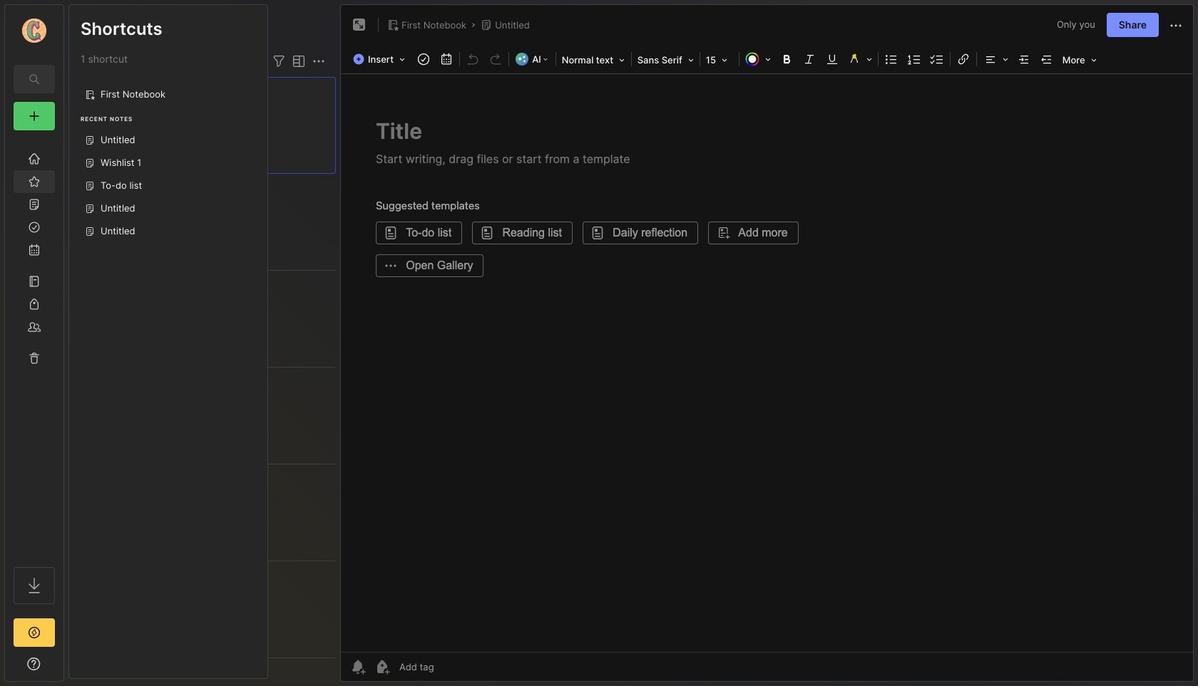 Task type: locate. For each thing, give the bounding box(es) containing it.
heading level image
[[558, 50, 630, 68]]

account image
[[22, 19, 46, 43]]

tree
[[5, 139, 63, 555]]

expand note image
[[351, 16, 368, 34]]

checklist image
[[927, 49, 947, 69]]

numbered list image
[[904, 49, 924, 69]]

tree inside main element
[[5, 139, 63, 555]]

home image
[[27, 152, 41, 166]]

bulleted list image
[[881, 49, 901, 69]]

WHAT'S NEW field
[[5, 653, 63, 676]]

font size image
[[702, 50, 737, 68]]

insert link image
[[954, 49, 973, 69]]

bold image
[[777, 49, 797, 69]]

Account field
[[5, 16, 63, 45]]

insert image
[[350, 50, 412, 68]]

alignment image
[[978, 49, 1013, 69]]

add a reminder image
[[350, 659, 367, 676]]

highlight image
[[844, 49, 876, 69]]



Task type: vqa. For each thing, say whether or not it's contained in the screenshot.
tree within the Main element
yes



Task type: describe. For each thing, give the bounding box(es) containing it.
underline image
[[822, 49, 842, 69]]

upgrade image
[[26, 625, 43, 642]]

edit search image
[[26, 71, 43, 88]]

main element
[[0, 0, 68, 687]]

font family image
[[633, 50, 698, 68]]

indent image
[[1014, 49, 1034, 69]]

italic image
[[799, 49, 819, 69]]

calendar event image
[[437, 49, 457, 69]]

more image
[[1058, 50, 1101, 68]]

task image
[[414, 49, 434, 69]]

add tag image
[[374, 659, 391, 676]]

outdent image
[[1037, 49, 1057, 69]]

Note Editor text field
[[341, 73, 1193, 653]]

click to expand image
[[62, 661, 73, 678]]

font color image
[[741, 49, 775, 69]]

note window element
[[340, 4, 1194, 683]]



